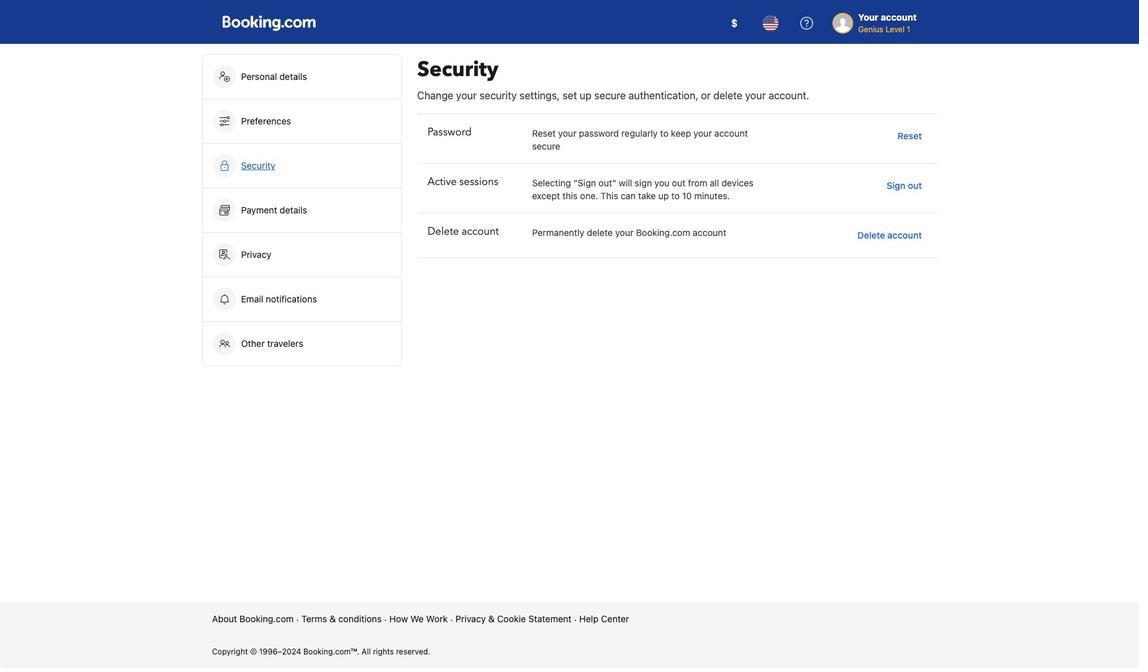 Task type: locate. For each thing, give the bounding box(es) containing it.
delete account
[[428, 225, 499, 239], [858, 230, 922, 241]]

1 vertical spatial security
[[241, 160, 276, 171]]

1 vertical spatial up
[[659, 190, 669, 201]]

selecting "sign out" will sign you out from all devices except this one. this can take up to 10 minutes.
[[532, 178, 754, 201]]

account down sign out dropdown button
[[888, 230, 922, 241]]

security
[[417, 56, 499, 84], [241, 160, 276, 171]]

& right terms
[[330, 614, 336, 625]]

privacy & cookie statement
[[456, 614, 572, 625]]

privacy right work
[[456, 614, 486, 625]]

permanently
[[532, 227, 585, 238]]

about booking.com link
[[212, 613, 294, 626]]

details
[[280, 71, 307, 82], [280, 205, 307, 216]]

0 vertical spatial security
[[417, 56, 499, 84]]

regularly
[[622, 128, 658, 139]]

booking.com
[[636, 227, 691, 238], [240, 614, 294, 625]]

0 horizontal spatial up
[[580, 90, 592, 101]]

1 horizontal spatial delete
[[714, 90, 743, 101]]

0 horizontal spatial to
[[661, 128, 669, 139]]

delete
[[428, 225, 459, 239], [858, 230, 886, 241]]

copyright © 1996–2024 booking.com™. all rights reserved.
[[212, 648, 431, 657]]

1 details from the top
[[280, 71, 307, 82]]

2 & from the left
[[489, 614, 495, 625]]

out
[[672, 178, 686, 189], [908, 180, 922, 191]]

1 horizontal spatial booking.com
[[636, 227, 691, 238]]

active sessions
[[428, 175, 499, 189]]

0 vertical spatial delete
[[714, 90, 743, 101]]

reset up sign out in the right top of the page
[[898, 130, 922, 141]]

how we work
[[390, 614, 448, 625]]

to left keep
[[661, 128, 669, 139]]

1
[[907, 25, 911, 34]]

details right payment
[[280, 205, 307, 216]]

1 & from the left
[[330, 614, 336, 625]]

booking.com down take
[[636, 227, 691, 238]]

booking.com inside about booking.com link
[[240, 614, 294, 625]]

secure up selecting
[[532, 141, 561, 152]]

to
[[661, 128, 669, 139], [672, 190, 680, 201]]

0 horizontal spatial security
[[241, 160, 276, 171]]

0 horizontal spatial privacy
[[241, 249, 272, 260]]

payment details link
[[202, 189, 401, 232]]

preferences link
[[202, 99, 401, 143]]

out right sign
[[908, 180, 922, 191]]

privacy & cookie statement link
[[456, 613, 572, 626]]

security up the change
[[417, 56, 499, 84]]

0 vertical spatial booking.com
[[636, 227, 691, 238]]

0 horizontal spatial secure
[[532, 141, 561, 152]]

delete account down active sessions
[[428, 225, 499, 239]]

1 horizontal spatial secure
[[595, 90, 626, 101]]

privacy inside "link"
[[456, 614, 486, 625]]

payment
[[241, 205, 277, 216]]

0 vertical spatial to
[[661, 128, 669, 139]]

0 vertical spatial privacy
[[241, 249, 272, 260]]

1 horizontal spatial up
[[659, 190, 669, 201]]

reset inside dropdown button
[[898, 130, 922, 141]]

& inside "link"
[[489, 614, 495, 625]]

0 vertical spatial details
[[280, 71, 307, 82]]

your account genius level 1
[[859, 12, 917, 34]]

& left cookie
[[489, 614, 495, 625]]

1 horizontal spatial delete
[[858, 230, 886, 241]]

your down can
[[616, 227, 634, 238]]

1 vertical spatial secure
[[532, 141, 561, 152]]

selecting
[[532, 178, 571, 189]]

this
[[601, 190, 619, 201]]

security for security change your security settings, set up secure authentication, or delete your account.
[[417, 56, 499, 84]]

security inside security change your security settings, set up secure authentication, or delete your account.
[[417, 56, 499, 84]]

delete down active
[[428, 225, 459, 239]]

1 horizontal spatial to
[[672, 190, 680, 201]]

personal details
[[241, 71, 307, 82]]

delete down sign out dropdown button
[[858, 230, 886, 241]]

1 vertical spatial booking.com
[[240, 614, 294, 625]]

details inside "link"
[[280, 71, 307, 82]]

account up level
[[881, 12, 917, 23]]

0 horizontal spatial reset
[[532, 128, 556, 139]]

security change your security settings, set up secure authentication, or delete your account.
[[417, 56, 810, 101]]

booking.com up ©
[[240, 614, 294, 625]]

details right personal
[[280, 71, 307, 82]]

delete account down sign
[[858, 230, 922, 241]]

privacy down payment
[[241, 249, 272, 260]]

security for security
[[241, 160, 276, 171]]

account
[[881, 12, 917, 23], [715, 128, 748, 139], [462, 225, 499, 239], [693, 227, 727, 238], [888, 230, 922, 241]]

up right set
[[580, 90, 592, 101]]

all
[[710, 178, 719, 189]]

about booking.com
[[212, 614, 294, 625]]

to left 10
[[672, 190, 680, 201]]

0 horizontal spatial out
[[672, 178, 686, 189]]

permanently delete your booking.com account
[[532, 227, 727, 238]]

1 horizontal spatial delete account
[[858, 230, 922, 241]]

1 vertical spatial to
[[672, 190, 680, 201]]

up down you
[[659, 190, 669, 201]]

to inside the reset your password regularly to keep your account secure
[[661, 128, 669, 139]]

0 vertical spatial secure
[[595, 90, 626, 101]]

delete account button
[[853, 224, 928, 247]]

1 vertical spatial privacy
[[456, 614, 486, 625]]

0 horizontal spatial &
[[330, 614, 336, 625]]

password
[[428, 125, 472, 139]]

1 horizontal spatial &
[[489, 614, 495, 625]]

secure up password
[[595, 90, 626, 101]]

account up devices
[[715, 128, 748, 139]]

delete inside "dropdown button"
[[858, 230, 886, 241]]

delete right the or
[[714, 90, 743, 101]]

privacy
[[241, 249, 272, 260], [456, 614, 486, 625]]

can
[[621, 190, 636, 201]]

secure
[[595, 90, 626, 101], [532, 141, 561, 152]]

2 details from the top
[[280, 205, 307, 216]]

secure inside security change your security settings, set up secure authentication, or delete your account.
[[595, 90, 626, 101]]

details for payment details
[[280, 205, 307, 216]]

0 vertical spatial up
[[580, 90, 592, 101]]

sign
[[635, 178, 652, 189]]

your left account.
[[746, 90, 766, 101]]

"sign
[[574, 178, 596, 189]]

personal
[[241, 71, 277, 82]]

out up 10
[[672, 178, 686, 189]]

settings,
[[520, 90, 560, 101]]

reset down settings,
[[532, 128, 556, 139]]

will
[[619, 178, 633, 189]]

reset your password regularly to keep your account secure
[[532, 128, 748, 152]]

change
[[417, 90, 454, 101]]

other
[[241, 338, 265, 349]]

&
[[330, 614, 336, 625], [489, 614, 495, 625]]

1 vertical spatial delete
[[587, 227, 613, 238]]

1 vertical spatial details
[[280, 205, 307, 216]]

help center link
[[580, 613, 629, 626]]

1 horizontal spatial out
[[908, 180, 922, 191]]

reset
[[532, 128, 556, 139], [898, 130, 922, 141]]

delete
[[714, 90, 743, 101], [587, 227, 613, 238]]

0 horizontal spatial booking.com
[[240, 614, 294, 625]]

to inside selecting "sign out" will sign you out from all devices except this one. this can take up to 10 minutes.
[[672, 190, 680, 201]]

delete down this
[[587, 227, 613, 238]]

reset inside the reset your password regularly to keep your account secure
[[532, 128, 556, 139]]

0 horizontal spatial delete
[[587, 227, 613, 238]]

details for personal details
[[280, 71, 307, 82]]

1 horizontal spatial privacy
[[456, 614, 486, 625]]

1 horizontal spatial reset
[[898, 130, 922, 141]]

your
[[456, 90, 477, 101], [746, 90, 766, 101], [558, 128, 577, 139], [694, 128, 712, 139], [616, 227, 634, 238]]

1 horizontal spatial security
[[417, 56, 499, 84]]

security up payment
[[241, 160, 276, 171]]

sign out button
[[882, 174, 928, 198]]

level
[[886, 25, 905, 34]]

payment details
[[241, 205, 310, 216]]

help
[[580, 614, 599, 625]]

conditions
[[339, 614, 382, 625]]



Task type: describe. For each thing, give the bounding box(es) containing it.
reset for reset your password regularly to keep your account secure
[[532, 128, 556, 139]]

security
[[480, 90, 517, 101]]

out inside selecting "sign out" will sign you out from all devices except this one. this can take up to 10 minutes.
[[672, 178, 686, 189]]

you
[[655, 178, 670, 189]]

privacy for privacy & cookie statement
[[456, 614, 486, 625]]

center
[[601, 614, 629, 625]]

privacy link
[[202, 233, 401, 277]]

we
[[411, 614, 424, 625]]

cookie
[[497, 614, 526, 625]]

all
[[362, 648, 371, 657]]

account down sessions
[[462, 225, 499, 239]]

privacy for privacy
[[241, 249, 272, 260]]

& for privacy
[[489, 614, 495, 625]]

$ button
[[719, 8, 750, 39]]

one.
[[580, 190, 599, 201]]

1996–2024
[[259, 648, 301, 657]]

sessions
[[460, 175, 499, 189]]

how
[[390, 614, 408, 625]]

terms
[[302, 614, 327, 625]]

set
[[563, 90, 577, 101]]

email notifications
[[241, 294, 317, 305]]

keep
[[671, 128, 691, 139]]

your right keep
[[694, 128, 712, 139]]

email
[[241, 294, 263, 305]]

out inside sign out dropdown button
[[908, 180, 922, 191]]

devices
[[722, 178, 754, 189]]

terms & conditions link
[[302, 613, 382, 626]]

out"
[[599, 178, 617, 189]]

delete inside security change your security settings, set up secure authentication, or delete your account.
[[714, 90, 743, 101]]

password
[[579, 128, 619, 139]]

©
[[250, 648, 257, 657]]

reset for reset
[[898, 130, 922, 141]]

account inside "dropdown button"
[[888, 230, 922, 241]]

secure inside the reset your password regularly to keep your account secure
[[532, 141, 561, 152]]

your left password
[[558, 128, 577, 139]]

email notifications link
[[202, 278, 401, 322]]

10
[[683, 190, 692, 201]]

your right the change
[[456, 90, 477, 101]]

preferences
[[241, 116, 291, 127]]

up inside security change your security settings, set up secure authentication, or delete your account.
[[580, 90, 592, 101]]

copyright
[[212, 648, 248, 657]]

0 horizontal spatial delete
[[428, 225, 459, 239]]

account.
[[769, 90, 810, 101]]

rights
[[373, 648, 394, 657]]

except
[[532, 190, 560, 201]]

from
[[688, 178, 708, 189]]

minutes.
[[695, 190, 730, 201]]

booking.com™.
[[303, 648, 360, 657]]

your
[[859, 12, 879, 23]]

how we work link
[[390, 613, 448, 626]]

statement
[[529, 614, 572, 625]]

$
[[731, 17, 738, 29]]

about
[[212, 614, 237, 625]]

travelers
[[267, 338, 303, 349]]

& for terms
[[330, 614, 336, 625]]

authentication,
[[629, 90, 699, 101]]

other travelers link
[[202, 322, 401, 366]]

security link
[[202, 144, 401, 188]]

help center
[[580, 614, 629, 625]]

personal details link
[[202, 55, 401, 99]]

take
[[638, 190, 656, 201]]

account down minutes. on the right top of page
[[693, 227, 727, 238]]

terms & conditions
[[302, 614, 382, 625]]

active
[[428, 175, 457, 189]]

0 horizontal spatial delete account
[[428, 225, 499, 239]]

genius
[[859, 25, 884, 34]]

up inside selecting "sign out" will sign you out from all devices except this one. this can take up to 10 minutes.
[[659, 190, 669, 201]]

notifications
[[266, 294, 317, 305]]

sign out
[[887, 180, 922, 191]]

work
[[426, 614, 448, 625]]

or
[[701, 90, 711, 101]]

reset button
[[893, 125, 928, 148]]

delete account inside the delete account "dropdown button"
[[858, 230, 922, 241]]

account inside your account genius level 1
[[881, 12, 917, 23]]

reserved.
[[396, 648, 431, 657]]

account inside the reset your password regularly to keep your account secure
[[715, 128, 748, 139]]

sign
[[887, 180, 906, 191]]

this
[[563, 190, 578, 201]]

other travelers
[[241, 338, 303, 349]]



Task type: vqa. For each thing, say whether or not it's contained in the screenshot.


